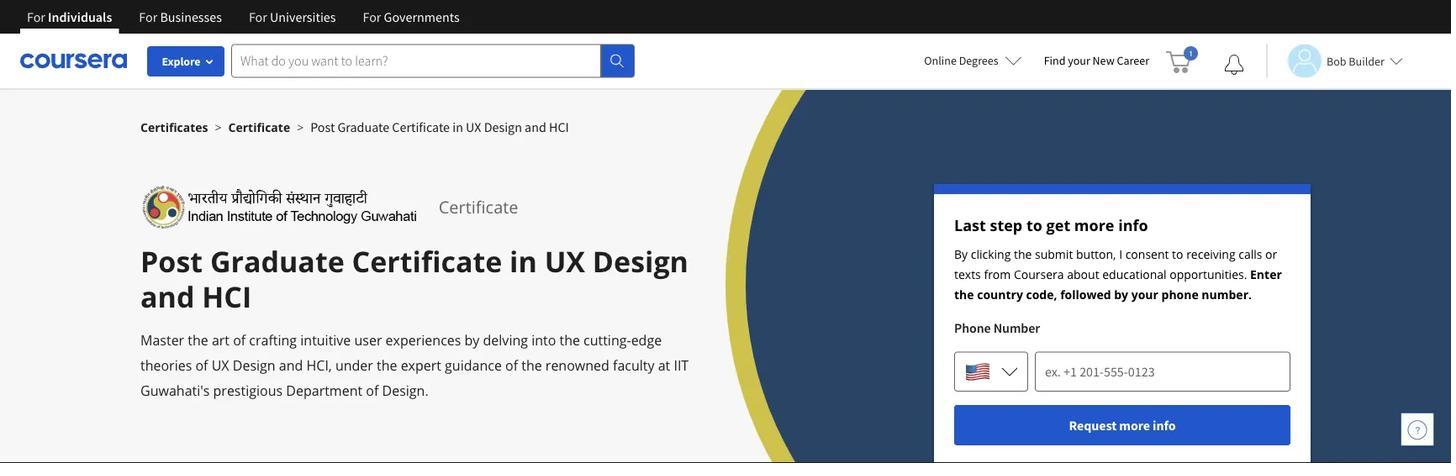 Task type: describe. For each thing, give the bounding box(es) containing it.
edge
[[631, 331, 662, 349]]

coursera image
[[20, 47, 127, 74]]

request more info
[[1069, 417, 1176, 434]]

businesses
[[160, 8, 222, 25]]

graduate inside post graduate certificate in ux design and hci
[[210, 242, 345, 281]]

indian institute of technology - guwahati image
[[140, 184, 419, 230]]

submit
[[1035, 246, 1073, 262]]

certificate inside "certificates > certificate > post graduate certificate in ux design and hci"
[[228, 119, 290, 135]]

Phone Number telephone field
[[1035, 352, 1291, 392]]

the inside by clicking the submit button, i consent to receiving calls or texts from coursera about educational opportunities.
[[1014, 246, 1032, 262]]

to inside by clicking the submit button, i consent to receiving calls or texts from coursera about educational opportunities.
[[1172, 246, 1184, 262]]

followed
[[1061, 286, 1111, 302]]

0 horizontal spatial info
[[1119, 215, 1148, 236]]

of down the under
[[366, 382, 379, 400]]

last step to get more info
[[955, 215, 1148, 236]]

enter
[[1251, 266, 1282, 282]]

post graduate certificate in ux design and hci
[[140, 242, 689, 316]]

find your new career link
[[1036, 50, 1158, 71]]

builder
[[1349, 53, 1385, 69]]

degrees
[[959, 53, 999, 68]]

What do you want to learn? text field
[[231, 44, 601, 78]]

universities
[[270, 8, 336, 25]]

receiving
[[1187, 246, 1236, 262]]

coursera
[[1014, 266, 1064, 282]]

opportunities.
[[1170, 266, 1248, 282]]

for for individuals
[[27, 8, 45, 25]]

career
[[1117, 53, 1150, 68]]

and inside post graduate certificate in ux design and hci
[[140, 277, 195, 316]]

delving
[[483, 331, 528, 349]]

by inside enter the country code, followed by your phone number.
[[1115, 286, 1129, 302]]

certificates > certificate > post graduate certificate in ux design and hci
[[140, 119, 569, 135]]

online degrees button
[[911, 42, 1036, 79]]

code,
[[1026, 286, 1058, 302]]

for for universities
[[249, 8, 267, 25]]

find
[[1044, 53, 1066, 68]]

for governments
[[363, 8, 460, 25]]

the up "design."
[[377, 357, 397, 375]]

design.
[[382, 382, 429, 400]]

shopping cart: 1 item image
[[1166, 46, 1198, 73]]

experiences
[[386, 331, 461, 349]]

in inside post graduate certificate in ux design and hci
[[510, 242, 537, 281]]

0 horizontal spatial in
[[453, 119, 463, 135]]

for for businesses
[[139, 8, 157, 25]]

clicking
[[971, 246, 1011, 262]]

new
[[1093, 53, 1115, 68]]

request more info button
[[955, 405, 1291, 446]]

calls
[[1239, 246, 1263, 262]]

at
[[658, 357, 670, 375]]

master the art of crafting intuitive user experiences by delving into the cutting-edge theories of ux design and hci, under the expert guidance of the renowned faculty at iit guwahati's prestigious department of design.
[[140, 331, 689, 400]]

texts
[[955, 266, 981, 282]]

ux inside post graduate certificate in ux design and hci
[[545, 242, 585, 281]]

about
[[1067, 266, 1100, 282]]

from
[[984, 266, 1011, 282]]

explore
[[162, 54, 201, 69]]

country
[[977, 286, 1023, 302]]

department
[[286, 382, 363, 400]]

educational
[[1103, 266, 1167, 282]]

faculty
[[613, 357, 655, 375]]

guidance
[[445, 357, 502, 375]]

certificates
[[140, 119, 208, 135]]

governments
[[384, 8, 460, 25]]

by clicking the submit button, i consent to receiving calls or texts from coursera about educational opportunities.
[[955, 246, 1278, 282]]

consent
[[1126, 246, 1169, 262]]

0 horizontal spatial more
[[1075, 215, 1115, 236]]

your inside enter the country code, followed by your phone number.
[[1132, 286, 1159, 302]]

0 vertical spatial graduate
[[338, 119, 390, 135]]

step
[[990, 215, 1023, 236]]

more inside button
[[1120, 417, 1150, 434]]

guwahati's
[[140, 382, 210, 400]]

certificates link
[[140, 119, 208, 135]]

crafting
[[249, 331, 297, 349]]

0 vertical spatial hci
[[549, 119, 569, 135]]

for businesses
[[139, 8, 222, 25]]

expert
[[401, 357, 441, 375]]

art
[[212, 331, 230, 349]]

intuitive
[[300, 331, 351, 349]]

phone
[[1162, 286, 1199, 302]]



Task type: vqa. For each thing, say whether or not it's contained in the screenshot.
topmost HCI
yes



Task type: locate. For each thing, give the bounding box(es) containing it.
info up i
[[1119, 215, 1148, 236]]

bob builder
[[1327, 53, 1385, 69]]

0 vertical spatial ux
[[466, 119, 481, 135]]

enter the country code, followed by your phone number.
[[955, 266, 1282, 302]]

for left the businesses
[[139, 8, 157, 25]]

and inside master the art of crafting intuitive user experiences by delving into the cutting-edge theories of ux design and hci, under the expert guidance of the renowned faculty at iit guwahati's prestigious department of design.
[[279, 357, 303, 375]]

0 horizontal spatial hci
[[202, 277, 252, 316]]

the down texts
[[955, 286, 974, 302]]

to right consent
[[1172, 246, 1184, 262]]

0 vertical spatial design
[[484, 119, 522, 135]]

explore button
[[147, 46, 225, 77]]

0 vertical spatial to
[[1027, 215, 1043, 236]]

0 horizontal spatial by
[[465, 331, 480, 349]]

in
[[453, 119, 463, 135], [510, 242, 537, 281]]

1 vertical spatial and
[[140, 277, 195, 316]]

0 vertical spatial more
[[1075, 215, 1115, 236]]

iit
[[674, 357, 689, 375]]

or
[[1266, 246, 1278, 262]]

get
[[1047, 215, 1071, 236]]

1 vertical spatial ux
[[545, 242, 585, 281]]

0 vertical spatial by
[[1115, 286, 1129, 302]]

> left certificate link
[[215, 119, 222, 135]]

1 vertical spatial hci
[[202, 277, 252, 316]]

the
[[1014, 246, 1032, 262], [955, 286, 974, 302], [188, 331, 208, 349], [560, 331, 580, 349], [377, 357, 397, 375], [522, 357, 542, 375]]

ux inside master the art of crafting intuitive user experiences by delving into the cutting-edge theories of ux design and hci, under the expert guidance of the renowned faculty at iit guwahati's prestigious department of design.
[[212, 357, 229, 375]]

the inside enter the country code, followed by your phone number.
[[955, 286, 974, 302]]

0 horizontal spatial >
[[215, 119, 222, 135]]

design inside post graduate certificate in ux design and hci
[[593, 242, 689, 281]]

for left individuals
[[27, 8, 45, 25]]

into
[[532, 331, 556, 349]]

2 vertical spatial and
[[279, 357, 303, 375]]

online
[[925, 53, 957, 68]]

banner navigation
[[13, 0, 473, 34]]

1 vertical spatial design
[[593, 242, 689, 281]]

bob
[[1327, 53, 1347, 69]]

master
[[140, 331, 184, 349]]

for for governments
[[363, 8, 381, 25]]

2 horizontal spatial design
[[593, 242, 689, 281]]

of
[[233, 331, 246, 349], [195, 357, 208, 375], [505, 357, 518, 375], [366, 382, 379, 400]]

0 horizontal spatial your
[[1068, 53, 1091, 68]]

🇺🇸
[[965, 356, 992, 390]]

bob builder button
[[1267, 44, 1403, 78]]

individuals
[[48, 8, 112, 25]]

1 horizontal spatial to
[[1172, 246, 1184, 262]]

in down what do you want to learn? text field
[[453, 119, 463, 135]]

for left governments
[[363, 8, 381, 25]]

0 horizontal spatial design
[[233, 357, 276, 375]]

number
[[994, 320, 1040, 336]]

post inside post graduate certificate in ux design and hci
[[140, 242, 203, 281]]

graduate
[[338, 119, 390, 135], [210, 242, 345, 281]]

2 vertical spatial ux
[[212, 357, 229, 375]]

certificate
[[392, 119, 450, 135], [228, 119, 290, 135], [439, 196, 519, 219], [352, 242, 502, 281]]

1 vertical spatial by
[[465, 331, 480, 349]]

more
[[1075, 215, 1115, 236], [1120, 417, 1150, 434]]

more up button, at right bottom
[[1075, 215, 1115, 236]]

0 vertical spatial your
[[1068, 53, 1091, 68]]

design inside master the art of crafting intuitive user experiences by delving into the cutting-edge theories of ux design and hci, under the expert guidance of the renowned faculty at iit guwahati's prestigious department of design.
[[233, 357, 276, 375]]

the down the into
[[522, 357, 542, 375]]

phone
[[955, 320, 991, 336]]

1 vertical spatial graduate
[[210, 242, 345, 281]]

0 vertical spatial post
[[310, 119, 335, 135]]

to left get
[[1027, 215, 1043, 236]]

1 horizontal spatial and
[[279, 357, 303, 375]]

1 for from the left
[[27, 8, 45, 25]]

button,
[[1076, 246, 1116, 262]]

find your new career
[[1044, 53, 1150, 68]]

more right the request
[[1120, 417, 1150, 434]]

certificate link
[[228, 119, 290, 135]]

0 vertical spatial in
[[453, 119, 463, 135]]

info down phone number phone field
[[1153, 417, 1176, 434]]

of down delving on the bottom
[[505, 357, 518, 375]]

1 horizontal spatial post
[[310, 119, 335, 135]]

by
[[955, 246, 968, 262]]

phone number
[[955, 320, 1040, 336]]

request
[[1069, 417, 1117, 434]]

1 vertical spatial in
[[510, 242, 537, 281]]

user
[[354, 331, 382, 349]]

>
[[215, 119, 222, 135], [297, 119, 304, 135]]

your down educational
[[1132, 286, 1159, 302]]

renowned
[[546, 357, 610, 375]]

2 horizontal spatial ux
[[545, 242, 585, 281]]

your
[[1068, 53, 1091, 68], [1132, 286, 1159, 302]]

3 for from the left
[[249, 8, 267, 25]]

1 horizontal spatial your
[[1132, 286, 1159, 302]]

info
[[1119, 215, 1148, 236], [1153, 417, 1176, 434]]

1 horizontal spatial by
[[1115, 286, 1129, 302]]

1 horizontal spatial ux
[[466, 119, 481, 135]]

hci,
[[307, 357, 332, 375]]

by inside master the art of crafting intuitive user experiences by delving into the cutting-edge theories of ux design and hci, under the expert guidance of the renowned faculty at iit guwahati's prestigious department of design.
[[465, 331, 480, 349]]

1 horizontal spatial more
[[1120, 417, 1150, 434]]

1 vertical spatial to
[[1172, 246, 1184, 262]]

1 vertical spatial info
[[1153, 417, 1176, 434]]

for universities
[[249, 8, 336, 25]]

the right the into
[[560, 331, 580, 349]]

the left art
[[188, 331, 208, 349]]

for individuals
[[27, 8, 112, 25]]

1 horizontal spatial hci
[[549, 119, 569, 135]]

under
[[335, 357, 373, 375]]

1 vertical spatial more
[[1120, 417, 1150, 434]]

cutting-
[[584, 331, 631, 349]]

for
[[27, 8, 45, 25], [139, 8, 157, 25], [249, 8, 267, 25], [363, 8, 381, 25]]

theories
[[140, 357, 192, 375]]

prestigious
[[213, 382, 283, 400]]

1 horizontal spatial >
[[297, 119, 304, 135]]

ux
[[466, 119, 481, 135], [545, 242, 585, 281], [212, 357, 229, 375]]

0 horizontal spatial and
[[140, 277, 195, 316]]

1 horizontal spatial info
[[1153, 417, 1176, 434]]

1 > from the left
[[215, 119, 222, 135]]

and
[[525, 119, 546, 135], [140, 277, 195, 316], [279, 357, 303, 375]]

certificate inside post graduate certificate in ux design and hci
[[352, 242, 502, 281]]

None search field
[[231, 44, 635, 78]]

last
[[955, 215, 986, 236]]

1 vertical spatial post
[[140, 242, 203, 281]]

show notifications image
[[1224, 55, 1245, 75]]

0 horizontal spatial post
[[140, 242, 203, 281]]

0 horizontal spatial ux
[[212, 357, 229, 375]]

in up delving on the bottom
[[510, 242, 537, 281]]

post up master
[[140, 242, 203, 281]]

0 vertical spatial and
[[525, 119, 546, 135]]

to
[[1027, 215, 1043, 236], [1172, 246, 1184, 262]]

hci inside post graduate certificate in ux design and hci
[[202, 277, 252, 316]]

of right the theories
[[195, 357, 208, 375]]

for left the universities
[[249, 8, 267, 25]]

by down educational
[[1115, 286, 1129, 302]]

i
[[1119, 246, 1123, 262]]

2 vertical spatial design
[[233, 357, 276, 375]]

info inside button
[[1153, 417, 1176, 434]]

> right certificate link
[[297, 119, 304, 135]]

of right art
[[233, 331, 246, 349]]

design
[[484, 119, 522, 135], [593, 242, 689, 281], [233, 357, 276, 375]]

online degrees
[[925, 53, 999, 68]]

🇺🇸 button
[[955, 352, 1029, 392]]

1 horizontal spatial design
[[484, 119, 522, 135]]

help center image
[[1408, 420, 1428, 440]]

2 for from the left
[[139, 8, 157, 25]]

post
[[310, 119, 335, 135], [140, 242, 203, 281]]

1 vertical spatial your
[[1132, 286, 1159, 302]]

your right find
[[1068, 53, 1091, 68]]

2 horizontal spatial and
[[525, 119, 546, 135]]

the up coursera
[[1014, 246, 1032, 262]]

0 horizontal spatial to
[[1027, 215, 1043, 236]]

by up guidance
[[465, 331, 480, 349]]

hci
[[549, 119, 569, 135], [202, 277, 252, 316]]

0 vertical spatial info
[[1119, 215, 1148, 236]]

number.
[[1202, 286, 1252, 302]]

1 horizontal spatial in
[[510, 242, 537, 281]]

post right certificate link
[[310, 119, 335, 135]]

2 > from the left
[[297, 119, 304, 135]]

4 for from the left
[[363, 8, 381, 25]]



